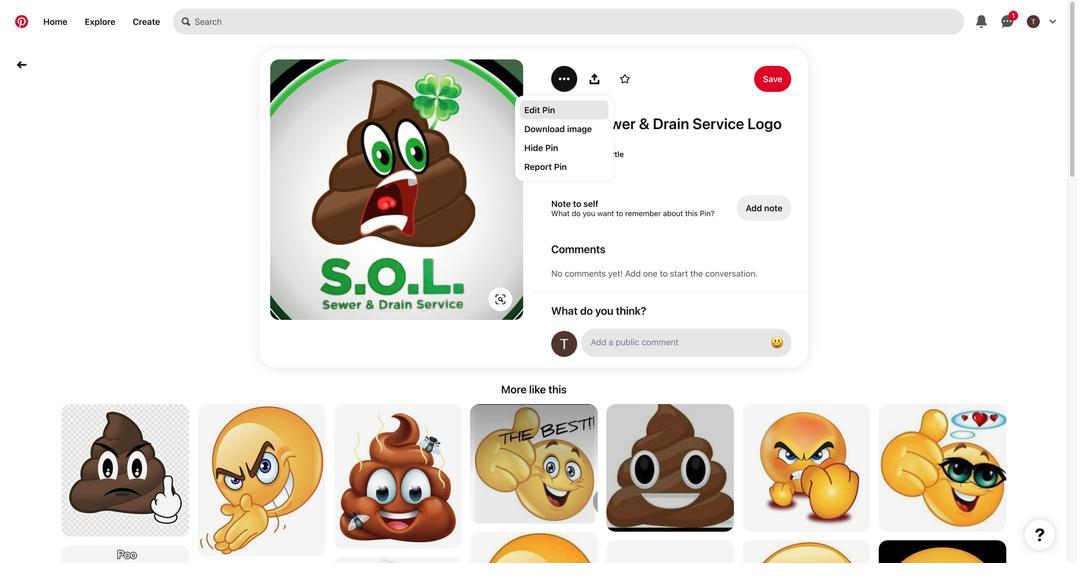 Task type: vqa. For each thing, say whether or not it's contained in the screenshot.
Create dropdown button
no



Task type: locate. For each thing, give the bounding box(es) containing it.
download
[[524, 124, 565, 134]]

add left one
[[625, 268, 641, 279]]

0 vertical spatial this
[[685, 209, 698, 218]]

s.o.l.
[[551, 115, 589, 132]]

8,171 emoticones vectores, ilustraciones y gráficos - 123rf image
[[334, 404, 462, 549]]

comments
[[551, 243, 606, 255]]

what up the terryturtle85 image
[[551, 304, 578, 317]]

to right want
[[616, 209, 623, 218]]

😃 button
[[582, 329, 791, 357], [767, 332, 788, 354]]

1
[[1012, 12, 1015, 19]]

do down comments
[[580, 304, 593, 317]]

0 vertical spatial add
[[746, 203, 762, 213]]

report
[[524, 162, 552, 172]]

you left want
[[583, 209, 595, 218]]

0 vertical spatial do
[[572, 209, 581, 218]]

1 button
[[995, 9, 1021, 35]]

this contains an image of: oops image
[[62, 545, 189, 563]]

do
[[572, 209, 581, 218], [580, 304, 593, 317]]

0 horizontal spatial add
[[625, 268, 641, 279]]

pin for report pin
[[554, 162, 567, 172]]

0 vertical spatial what
[[551, 209, 570, 218]]

one
[[643, 268, 658, 279]]

do inside note to self what do you want to remember about this pin?
[[572, 209, 581, 218]]

add note
[[746, 203, 783, 213]]

save
[[763, 74, 783, 84]]

pin
[[542, 105, 555, 115], [545, 143, 558, 153], [554, 162, 567, 172]]

sewer
[[592, 115, 636, 132]]

the
[[690, 268, 703, 279]]

pin right hide
[[545, 143, 558, 153]]

to right one
[[660, 268, 668, 279]]

to left 'self'
[[573, 199, 581, 209]]

note
[[551, 199, 571, 209]]

1 vertical spatial add
[[625, 268, 641, 279]]

this may contain: an emoticive smiley face holding his hands to his mouth image
[[743, 541, 870, 563]]

pin inside menu item
[[542, 105, 555, 115]]

1 horizontal spatial add
[[746, 203, 762, 213]]

no
[[551, 268, 563, 279]]

you
[[583, 209, 595, 218], [595, 304, 614, 317]]

s.o.l. sewer & drain service logo
[[551, 115, 782, 132]]

about
[[663, 209, 683, 218]]

to
[[573, 199, 581, 209], [616, 209, 623, 218], [660, 268, 668, 279]]

1 what from the top
[[551, 209, 570, 218]]

image
[[567, 124, 592, 134]]

list
[[57, 404, 1011, 563]]

this right like
[[548, 383, 567, 396]]

what left 'self'
[[551, 209, 570, 218]]

terry
[[582, 150, 601, 159]]

edit pin
[[524, 105, 555, 115]]

terry turtle image
[[1027, 15, 1040, 28]]

terry turtle link
[[582, 150, 624, 159]]

pin right report
[[554, 162, 567, 172]]

this inside note to self what do you want to remember about this pin?
[[685, 209, 698, 218]]

add note button
[[737, 195, 791, 221]]

create link
[[124, 9, 169, 35]]

this
[[685, 209, 698, 218], [548, 383, 567, 396]]

1 horizontal spatial this
[[685, 209, 698, 218]]

this may contain: an emoticive smiley face with sunglasses and hearts above it image
[[879, 404, 1007, 532]]

0 vertical spatial you
[[583, 209, 595, 218]]

more
[[501, 383, 527, 396]]

what
[[551, 209, 570, 218], [551, 304, 578, 317]]

start
[[670, 268, 688, 279]]

this may contain: an emoticive smiley face making a hand gesture image
[[198, 404, 325, 556], [470, 532, 598, 563]]

0 horizontal spatial to
[[573, 199, 581, 209]]

this left pin?
[[685, 209, 698, 218]]

2 horizontal spatial to
[[660, 268, 668, 279]]

download image
[[524, 124, 592, 134]]

add left the note
[[746, 203, 762, 213]]

conversation.
[[705, 268, 758, 279]]

this may contain: an emoticive smiley face giving the thumbs up sign with the words the best image
[[470, 404, 598, 524]]

story pin image image
[[270, 59, 523, 321]]

0 vertical spatial pin
[[542, 105, 555, 115]]

0 horizontal spatial this
[[548, 383, 567, 396]]

pin for hide pin
[[545, 143, 558, 153]]

add
[[746, 203, 762, 213], [625, 268, 641, 279]]

2 vertical spatial pin
[[554, 162, 567, 172]]

1 vertical spatial pin
[[545, 143, 558, 153]]

this may contain: an emo emo emo emo emo emo emo emo emo sticker image
[[334, 557, 462, 563]]

this may contain: an emo emo emo emo emo emo emo emo emo emo emo emo em someones emo emo emo emo emo emo emo emo emo emo emo emo emo emo image
[[607, 404, 734, 532]]

1 vertical spatial what
[[551, 304, 578, 317]]

pin right edit
[[542, 105, 555, 115]]

do left 'self'
[[572, 209, 581, 218]]

1 vertical spatial you
[[595, 304, 614, 317]]

you left think?
[[595, 304, 614, 317]]



Task type: describe. For each thing, give the bounding box(es) containing it.
home link
[[35, 9, 76, 35]]

pin?
[[700, 209, 715, 218]]

hide
[[524, 143, 543, 153]]

terry turtle avatar link image
[[551, 141, 577, 167]]

think?
[[616, 304, 646, 317]]

self
[[584, 199, 599, 209]]

1 horizontal spatial this may contain: an emoticive smiley face making a hand gesture image
[[470, 532, 598, 563]]

search icon image
[[182, 17, 190, 26]]

1 vertical spatial this
[[548, 383, 567, 396]]

drain
[[653, 115, 689, 132]]

home
[[43, 16, 67, 27]]

save button
[[754, 66, 791, 92]]

&
[[639, 115, 650, 132]]

add inside button
[[746, 203, 762, 213]]

note
[[764, 203, 783, 213]]

0 horizontal spatial this may contain: an emoticive smiley face making a hand gesture image
[[198, 404, 325, 556]]

this may contain: an emoticive smiley face with one hand up and two fingers in the air image
[[607, 541, 734, 563]]

2 what from the top
[[551, 304, 578, 317]]

this may contain: an emo emo emo emo emo emo emo emo emo emo emo emo em and emo emo emo emo emo emo emo emo emo emo emo emo emo emo em image
[[62, 404, 189, 537]]

1 vertical spatial do
[[580, 304, 593, 317]]

😃
[[771, 335, 784, 350]]

s.o.l. sewer & drain service logo link
[[551, 115, 791, 132]]

turtle
[[603, 150, 624, 159]]

this contains an image of: image
[[879, 541, 1007, 563]]

1 horizontal spatial to
[[616, 209, 623, 218]]

you inside note to self what do you want to remember about this pin?
[[583, 209, 595, 218]]

terryturtle85 image
[[551, 331, 577, 357]]

like
[[529, 383, 546, 396]]

explore link
[[76, 9, 124, 35]]

this may contain: an emoticive yellow smiley face with big blue eyes and one hand on his chin image
[[743, 404, 870, 532]]

create
[[133, 16, 160, 27]]

edit pin menu item
[[520, 101, 609, 119]]

more like this
[[501, 383, 567, 396]]

comments button
[[551, 243, 791, 255]]

Search text field
[[195, 9, 964, 35]]

terry turtle
[[582, 150, 624, 159]]

explore
[[85, 16, 115, 27]]

edit
[[524, 105, 540, 115]]

report pin
[[524, 162, 567, 172]]

comments
[[565, 268, 606, 279]]

service
[[693, 115, 744, 132]]

note to self what do you want to remember about this pin?
[[551, 199, 715, 218]]

pin for edit pin
[[542, 105, 555, 115]]

no comments yet! add one to start the conversation.
[[551, 268, 758, 279]]

remember
[[625, 209, 661, 218]]

want
[[597, 209, 614, 218]]

logo
[[748, 115, 782, 132]]

what do you think?
[[551, 304, 646, 317]]

Add a public comment field
[[591, 337, 758, 347]]

what inside note to self what do you want to remember about this pin?
[[551, 209, 570, 218]]

yet!
[[608, 268, 623, 279]]

hide pin
[[524, 143, 558, 153]]



